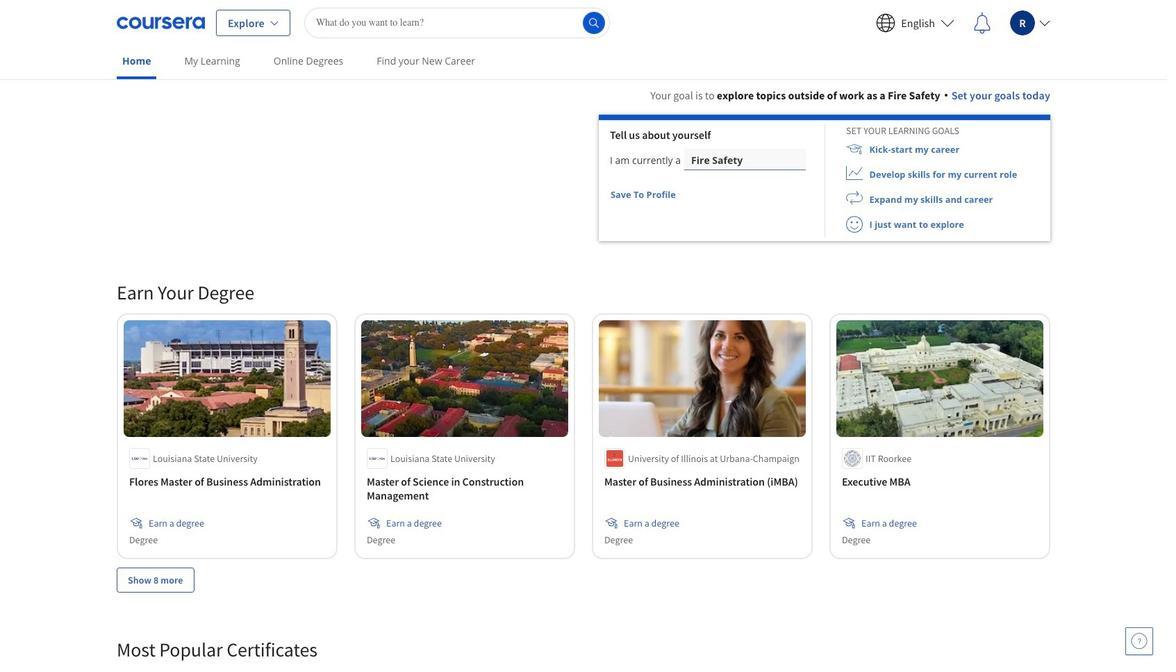 Task type: describe. For each thing, give the bounding box(es) containing it.
help center image
[[1132, 633, 1148, 650]]



Task type: locate. For each thing, give the bounding box(es) containing it.
coursera image
[[117, 11, 205, 34]]

status
[[677, 194, 684, 197]]

What do you want to learn? text field
[[304, 7, 610, 38]]

main content
[[0, 70, 1168, 669]]

None search field
[[304, 7, 610, 38]]

earn your degree collection element
[[108, 258, 1059, 615]]



Task type: vqa. For each thing, say whether or not it's contained in the screenshot.
COMPLETING
no



